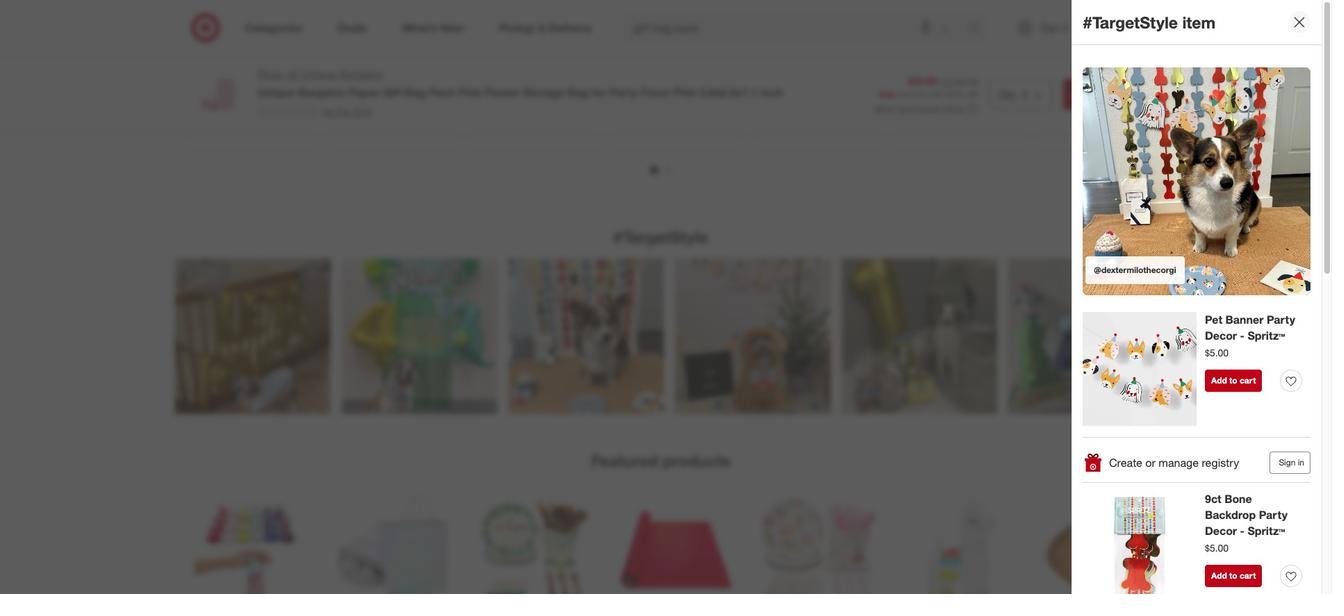 Task type: describe. For each thing, give the bounding box(es) containing it.
paper for $20.89 - $31.49 sale unique bargains paper gift bag pack watermelon storage bag for party favor 50 pcs
[[411, 105, 437, 117]]

pet banner party decor - spritz™ link
[[1205, 312, 1303, 344]]

gift for shop all unique bargains unique bargains paper gift bag pack pink flower storage bag for party favor pink 3.8x2.2x7.1 inch
[[383, 85, 402, 99]]

50 inside $21.99 - $36.99 sale unique bargains paper gift bag pack blue flower storage bag for party favor 50 pcs
[[530, 141, 541, 153]]

$21.99
[[478, 82, 507, 94]]

)
[[977, 89, 979, 100]]

gift for $21.99 - $36.99 sale unique bargains paper gift bag pack blue flower storage bag for party favor 50 pcs
[[478, 117, 493, 129]]

$20.89 for orange
[[619, 82, 649, 94]]

sparkle and bash 24 pack holographic silver gift bags with handles, 8x4x10 inch for wedding, birthday, retail, small business, shopping image
[[336, 493, 450, 594]]

gift inside $1.50 glitter dots birthday x- small gift bag - spritz™
[[788, 107, 804, 119]]

storage inside the $20.89 - $31.49 sale unique bargains paper gift bag pack watermelon storage bag for party favor 50 pcs
[[391, 129, 425, 141]]

14.00
[[922, 89, 943, 100]]

%
[[957, 89, 964, 100]]

storage for $20.89 - $31.49 sale unique bargains paper gift bag pack pink leaf storage bag for party favor 50 pcs
[[1045, 129, 1079, 141]]

$20.89 for pink
[[1045, 82, 1074, 94]]

spritz™ inside "pet banner party decor - spritz™"
[[1248, 329, 1286, 342]]

9ct bone backdrop party decor - spritz™ image
[[1083, 491, 1197, 594]]

pack for shop all unique bargains unique bargains paper gift bag pack pink flower storage bag for party favor pink 3.8x2.2x7.1 inch
[[429, 85, 455, 99]]

0 vertical spatial add to cart
[[1073, 88, 1133, 101]]

unique for $20.89 - $33.19 sale unique bargains paper gift bag pack orange storage bag for party favor 50 pcs
[[619, 105, 651, 117]]

sparkle and bash 144 piece wild one party supplies for first birthday decorations, jungle safari theme with plates, napkins, cups, cutlery (serves 24) image
[[478, 493, 592, 594]]

storage for $21.99 - $36.99 sale unique bargains paper gift bag pack blue flower storage bag for party favor 50 pcs
[[509, 129, 543, 141]]

favor inside the $20.89 - $31.49 sale unique bargains paper gift bag pack watermelon storage bag for party favor 50 pcs
[[376, 141, 400, 153]]

50 inside $20.89 - $31.49 sale unique bargains paper gift bag pack pink leaf storage bag for party favor 50 pcs
[[1071, 141, 1082, 153]]

- inside $4.50 tie dye striped gift wrapping paper - spritz™
[[976, 107, 979, 119]]

sale for watermelon
[[336, 95, 352, 105]]

products
[[663, 451, 731, 471]]

featured
[[591, 451, 659, 471]]

- inside $5.75 12ct favor tote bag - spritz™
[[284, 95, 287, 106]]

gift for $20.89 - $31.49 sale unique bargains paper gift bag pack pink leaf storage bag for party favor 50 pcs
[[1045, 117, 1060, 129]]

add to cart for pet
[[1212, 375, 1256, 386]]

user image by @lotsofchen image
[[1009, 259, 1164, 414]]

decor inside "pet banner party decor - spritz™"
[[1205, 329, 1238, 342]]

search
[[962, 22, 995, 36]]

first!
[[354, 106, 372, 117]]

wrapping
[[903, 107, 944, 119]]

spritz™ inside $4.50 tie dye striped gift wrapping paper - spritz™
[[982, 107, 1013, 119]]

unique bargains paper gift bag pack watermelon storage bag for party favor 50 pcs image
[[336, 0, 450, 74]]

reg
[[939, 76, 952, 87]]

be
[[323, 106, 334, 117]]

unique bargains paper gift bag pack pink leaf storage bag for party favor 50 pcs image
[[1045, 0, 1159, 74]]

search button
[[962, 13, 995, 46]]

bargains for $20.89 - $31.49 sale unique bargains paper gift bag pack pink leaf storage bag for party favor 50 pcs
[[1078, 105, 1117, 117]]

paper for $20.89 - $33.19 sale unique bargains paper gift bag pack orange storage bag for party favor 50 pcs
[[694, 105, 720, 117]]

for for $21.99 - $36.99 sale unique bargains paper gift bag pack blue flower storage bag for party favor 50 pcs
[[566, 129, 578, 141]]

#targetstyle for #targetstyle item
[[1083, 12, 1178, 32]]

featured products
[[591, 451, 731, 471]]

$1.50 glitter dots birthday x- small gift bag - spritz™
[[761, 82, 864, 119]]

$31.49 for pink
[[1083, 82, 1112, 94]]

sign
[[1279, 457, 1296, 468]]

pet banner party decor - spritz™ image
[[1083, 312, 1197, 426]]

sign in
[[1279, 457, 1305, 468]]

$34.89
[[954, 76, 979, 87]]

pet
[[1205, 313, 1223, 327]]

add to cart button for pet
[[1205, 370, 1263, 392]]

when
[[875, 104, 897, 114]]

x-
[[853, 95, 862, 106]]

for inside $20.89 - $33.19 sale unique bargains paper gift bag pack orange storage bag for party favor 50 pcs
[[676, 129, 688, 141]]

spritz™ inside $5.75 12ct favor tote bag - spritz™
[[194, 107, 225, 119]]

birthday
[[813, 95, 850, 106]]

party inside shop all unique bargains unique bargains paper gift bag pack pink flower storage bag for party favor pink 3.8x2.2x7.1 inch
[[609, 85, 638, 99]]

@dextermilothecorgi button
[[1083, 67, 1311, 295]]

$4.50 tie dye striped gift wrapping paper - spritz™
[[903, 82, 1013, 119]]

spritz™ inside the 9ct bone backdrop party decor - spritz™
[[1248, 524, 1286, 538]]

party inside $21.99 - $36.99 sale unique bargains paper gift bag pack blue flower storage bag for party favor 50 pcs
[[478, 141, 501, 153]]

pcs inside $20.89 - $31.49 sale unique bargains paper gift bag pack pink leaf storage bag for party favor 50 pcs
[[1085, 141, 1101, 153]]

favor inside $20.89 - $31.49 sale unique bargains paper gift bag pack pink leaf storage bag for party favor 50 pcs
[[1045, 141, 1068, 153]]

bargains for $20.89 - $31.49 sale unique bargains paper gift bag pack watermelon storage bag for party favor 50 pcs
[[370, 105, 408, 117]]

favor inside shop all unique bargains unique bargains paper gift bag pack pink flower storage bag for party favor pink 3.8x2.2x7.1 inch
[[641, 85, 670, 99]]

bone
[[1225, 492, 1253, 506]]

add to cart for 9ct
[[1212, 570, 1256, 581]]

1 horizontal spatial pink
[[673, 85, 696, 99]]

backdrop
[[1205, 508, 1256, 522]]

add to cart button for 9ct
[[1205, 565, 1263, 587]]

$21.99 - $36.99 sale unique bargains paper gift bag pack blue flower storage bag for party favor 50 pcs
[[478, 82, 578, 153]]

party inside $20.89 - $31.49 sale unique bargains paper gift bag pack pink leaf storage bag for party favor 50 pcs
[[1116, 129, 1139, 141]]

9ct
[[1205, 492, 1222, 506]]

$20.89 - $33.19 sale unique bargains paper gift bag pack orange storage bag for party favor 50 pcs
[[619, 82, 720, 153]]

gift inside $4.50 tie dye striped gift wrapping paper - spritz™
[[973, 95, 988, 106]]

$31.49 for watermelon
[[374, 82, 403, 94]]

glitter dots birthday x-small gift bag - spritz™ image
[[761, 0, 875, 74]]

0 vertical spatial add
[[1073, 88, 1094, 101]]

paper for shop all unique bargains unique bargains paper gift bag pack pink flower storage bag for party favor pink 3.8x2.2x7.1 inch
[[349, 85, 380, 99]]

bargains for shop all unique bargains unique bargains paper gift bag pack pink flower storage bag for party favor pink 3.8x2.2x7.1 inch
[[298, 85, 346, 99]]

50 inside the $20.89 - $31.49 sale unique bargains paper gift bag pack watermelon storage bag for party favor 50 pcs
[[402, 141, 413, 153]]

9ct bone backdrop party decor - spritz™ link
[[1205, 491, 1303, 539]]

decor inside the 9ct bone backdrop party decor - spritz™
[[1205, 524, 1238, 538]]

online
[[941, 104, 964, 114]]

- inside $20.89 - $31.49 sale unique bargains paper gift bag pack pink leaf storage bag for party favor 50 pcs
[[1076, 82, 1080, 94]]

12ct
[[194, 95, 213, 106]]

dots
[[790, 95, 811, 106]]

party inside the 9ct bone backdrop party decor - spritz™
[[1260, 508, 1288, 522]]

pink for sale
[[1108, 117, 1126, 129]]

item
[[1183, 12, 1216, 32]]

unique for $20.89 - $31.49 sale unique bargains paper gift bag pack pink leaf storage bag for party favor 50 pcs
[[1045, 105, 1076, 117]]

$20.89 - $31.49 sale unique bargains paper gift bag pack pink leaf storage bag for party favor 50 pcs
[[1045, 82, 1148, 153]]

$20.89 - $31.49 sale unique bargains paper gift bag pack watermelon storage bag for party favor 50 pcs
[[336, 82, 445, 153]]

pink for bargains
[[458, 85, 481, 99]]

sale for pink
[[1045, 95, 1061, 105]]

9ct bone backdrop party decor - spritz™
[[1205, 492, 1288, 538]]

40
[[947, 89, 957, 100]]

manage
[[1159, 456, 1199, 469]]

paper for $4.50 tie dye striped gift wrapping paper - spritz™
[[947, 107, 973, 119]]

dye
[[919, 95, 936, 106]]

pack for $21.99 - $36.99 sale unique bargains paper gift bag pack blue flower storage bag for party favor 50 pcs
[[516, 117, 538, 129]]

3.8x2.2x7.1
[[700, 85, 758, 99]]

pack for $20.89 - $31.49 sale unique bargains paper gift bag pack watermelon storage bag for party favor 50 pcs
[[375, 117, 396, 129]]

unique bargains paper gift bag pack orange storage bag for party favor 50 pcs image
[[619, 0, 733, 74]]

pack for $20.89 - $33.19 sale unique bargains paper gift bag pack orange storage bag for party favor 50 pcs
[[658, 117, 680, 129]]

0 vertical spatial to
[[1097, 88, 1108, 101]]

12ct favor tote bag - spritz™ image
[[194, 0, 308, 74]]

$1.50
[[761, 82, 785, 94]]

gift for $20.89 - $33.19 sale unique bargains paper gift bag pack orange storage bag for party favor 50 pcs
[[619, 117, 635, 129]]

cart for pet
[[1240, 375, 1256, 386]]

5 link
[[1103, 13, 1134, 43]]

50 inside $20.89 - $33.19 sale unique bargains paper gift bag pack orange storage bag for party favor 50 pcs
[[646, 141, 657, 153]]

user image by @slwhit88 image
[[175, 259, 330, 414]]

create
[[1110, 456, 1143, 469]]

$36.99
[[516, 82, 545, 94]]

purchased
[[899, 104, 939, 114]]

shop
[[258, 67, 284, 81]]

sign in button
[[1270, 452, 1311, 474]]



Task type: vqa. For each thing, say whether or not it's contained in the screenshot.
State
no



Task type: locate. For each thing, give the bounding box(es) containing it.
gift inside shop all unique bargains unique bargains paper gift bag pack pink flower storage bag for party favor pink 3.8x2.2x7.1 inch
[[383, 85, 402, 99]]

$33.19
[[658, 82, 687, 94]]

create or manage registry
[[1110, 456, 1240, 469]]

bargains inside the $20.89 - $31.49 sale unique bargains paper gift bag pack watermelon storage bag for party favor 50 pcs
[[370, 105, 408, 117]]

- down )
[[976, 107, 979, 119]]

for inside $20.89 - $31.49 sale unique bargains paper gift bag pack pink leaf storage bag for party favor 50 pcs
[[1101, 129, 1113, 141]]

storage inside $20.89 - $31.49 sale unique bargains paper gift bag pack pink leaf storage bag for party favor 50 pcs
[[1045, 129, 1079, 141]]

flower inside $21.99 - $36.99 sale unique bargains paper gift bag pack blue flower storage bag for party favor 50 pcs
[[478, 129, 507, 141]]

1 $5.00 from the top
[[1205, 346, 1229, 358]]

sale for blue
[[478, 95, 494, 105]]

add to cart down backdrop
[[1212, 570, 1256, 581]]

bargains inside $20.89 - $33.19 sale unique bargains paper gift bag pack orange storage bag for party favor 50 pcs
[[653, 105, 692, 117]]

favor inside $20.89 - $33.19 sale unique bargains paper gift bag pack orange storage bag for party favor 50 pcs
[[619, 141, 643, 153]]

#targetstyle item
[[1083, 12, 1216, 32]]

paper for $20.89 - $31.49 sale unique bargains paper gift bag pack pink leaf storage bag for party favor 50 pcs
[[1119, 105, 1145, 117]]

paper down striped
[[947, 107, 973, 119]]

unique inside $21.99 - $36.99 sale unique bargains paper gift bag pack blue flower storage bag for party favor 50 pcs
[[478, 105, 509, 117]]

- inside $21.99 - $36.99 sale unique bargains paper gift bag pack blue flower storage bag for party favor 50 pcs
[[509, 82, 513, 94]]

shop all unique bargains unique bargains paper gift bag pack pink flower storage bag for party favor pink 3.8x2.2x7.1 inch
[[258, 67, 783, 99]]

unique for $20.89 - $31.49 sale unique bargains paper gift bag pack watermelon storage bag for party favor 50 pcs
[[336, 105, 367, 117]]

(
[[945, 89, 947, 100]]

- inside the $20.89 - $31.49 sale unique bargains paper gift bag pack watermelon storage bag for party favor 50 pcs
[[368, 82, 372, 94]]

flower inside shop all unique bargains unique bargains paper gift bag pack pink flower storage bag for party favor pink 3.8x2.2x7.1 inch
[[485, 85, 520, 99]]

2 pcs from the left
[[543, 141, 559, 153]]

1 horizontal spatial user image by @dextermilothecorgi image
[[1083, 67, 1311, 295]]

1 horizontal spatial $31.49
[[1083, 82, 1112, 94]]

paper inside the $20.89 - $31.49 sale unique bargains paper gift bag pack watermelon storage bag for party favor 50 pcs
[[411, 105, 437, 117]]

paper
[[349, 85, 380, 99], [411, 105, 437, 117], [552, 105, 578, 117], [694, 105, 720, 117], [1119, 105, 1145, 117], [947, 107, 973, 119]]

0 horizontal spatial user image by @dextermilothecorgi image
[[508, 259, 664, 414]]

bargains for $20.89 - $33.19 sale unique bargains paper gift bag pack orange storage bag for party favor 50 pcs
[[653, 105, 692, 117]]

gift inside $20.89 - $33.19 sale unique bargains paper gift bag pack orange storage bag for party favor 50 pcs
[[619, 117, 635, 129]]

blue
[[541, 117, 560, 129]]

striped
[[938, 95, 970, 106]]

flower for pink
[[485, 85, 520, 99]]

paper for $21.99 - $36.99 sale unique bargains paper gift bag pack blue flower storage bag for party favor 50 pcs
[[552, 105, 578, 117]]

pcs inside the $20.89 - $31.49 sale unique bargains paper gift bag pack watermelon storage bag for party favor 50 pcs
[[416, 141, 432, 153]]

2 horizontal spatial pink
[[1108, 117, 1126, 129]]

flower
[[485, 85, 520, 99], [478, 129, 507, 141]]

tie dye striped gift wrapping paper - spritz™ image
[[903, 0, 1017, 74]]

tote
[[242, 95, 261, 106]]

all
[[287, 67, 298, 81]]

off
[[967, 89, 977, 100]]

$20.89 reg $34.89 sale save $ 14.00 ( 40 % off )
[[879, 75, 979, 100]]

add to cart button
[[1064, 79, 1142, 110], [1205, 370, 1263, 392], [1205, 565, 1263, 587]]

save
[[898, 89, 915, 100]]

pack inside the $20.89 - $31.49 sale unique bargains paper gift bag pack watermelon storage bag for party favor 50 pcs
[[375, 117, 396, 129]]

$31.49
[[374, 82, 403, 94], [1083, 82, 1112, 94]]

1 pcs from the left
[[416, 141, 432, 153]]

#targetstyle
[[1083, 12, 1178, 32], [614, 227, 709, 246]]

1 vertical spatial to
[[1230, 375, 1238, 386]]

@dextermilothecorgi link
[[1083, 67, 1311, 295]]

add to cart down "pet banner party decor - spritz™"
[[1212, 375, 1256, 386]]

$20.89 up be the first!
[[336, 82, 365, 94]]

-
[[368, 82, 372, 94], [509, 82, 513, 94], [651, 82, 655, 94], [1076, 82, 1080, 94], [284, 95, 287, 106], [827, 107, 830, 119], [976, 107, 979, 119], [1241, 329, 1245, 342], [1241, 524, 1245, 538]]

sale inside $20.89 - $31.49 sale unique bargains paper gift bag pack pink leaf storage bag for party favor 50 pcs
[[1045, 95, 1061, 105]]

spritz™ inside $1.50 glitter dots birthday x- small gift bag - spritz™
[[833, 107, 864, 119]]

$20.89 inside $20.89 - $33.19 sale unique bargains paper gift bag pack orange storage bag for party favor 50 pcs
[[619, 82, 649, 94]]

favor
[[641, 85, 670, 99], [216, 95, 240, 106], [376, 141, 400, 153], [503, 141, 527, 153], [619, 141, 643, 153], [1045, 141, 1068, 153]]

when purchased online
[[875, 104, 964, 114]]

storage
[[523, 85, 565, 99], [391, 129, 425, 141], [509, 129, 543, 141], [619, 129, 653, 141], [1045, 129, 1079, 141]]

$20.89 up '$'
[[908, 75, 937, 87]]

sale for orange
[[619, 95, 636, 105]]

gift
[[383, 85, 402, 99], [973, 95, 988, 106], [788, 107, 804, 119], [336, 117, 352, 129], [478, 117, 493, 129], [619, 117, 635, 129], [1045, 117, 1060, 129]]

pack left leaf
[[1083, 117, 1105, 129]]

cart down 9ct bone backdrop party decor - spritz™ link
[[1240, 570, 1256, 581]]

$31.49 down unique bargains paper gift bag pack pink leaf storage bag for party favor 50 pcs image at the top right of the page
[[1083, 82, 1112, 94]]

sale inside $20.89 reg $34.89 sale save $ 14.00 ( 40 % off )
[[879, 89, 896, 100]]

- inside the 9ct bone backdrop party decor - spritz™
[[1241, 524, 1245, 538]]

$5.75 12ct favor tote bag - spritz™
[[194, 82, 287, 119]]

sparkle and bash 24 pack colorful throw streamers, no mess confetti paper crackers poppers for wedding, birthday, graduation image
[[194, 493, 308, 594]]

party down $21.99
[[478, 141, 501, 153]]

unique for $21.99 - $36.99 sale unique bargains paper gift bag pack blue flower storage bag for party favor 50 pcs
[[478, 105, 509, 117]]

pcs inside $20.89 - $33.19 sale unique bargains paper gift bag pack orange storage bag for party favor 50 pcs
[[659, 141, 675, 153]]

add to cart button down "pet banner party decor - spritz™"
[[1205, 370, 1263, 392]]

add for pet
[[1212, 375, 1228, 386]]

pack left $21.99
[[429, 85, 455, 99]]

#targetstyle item dialog
[[1072, 0, 1333, 594]]

2 $5.00 from the top
[[1205, 542, 1229, 553]]

- down all
[[284, 95, 287, 106]]

for
[[592, 85, 606, 99], [566, 129, 578, 141], [676, 129, 688, 141], [1101, 129, 1113, 141], [336, 141, 348, 153]]

2 decor from the top
[[1205, 524, 1238, 538]]

- inside $20.89 - $33.19 sale unique bargains paper gift bag pack orange storage bag for party favor 50 pcs
[[651, 82, 655, 94]]

- down birthday
[[827, 107, 830, 119]]

$31.49 inside the $20.89 - $31.49 sale unique bargains paper gift bag pack watermelon storage bag for party favor 50 pcs
[[374, 82, 403, 94]]

gift inside $20.89 - $31.49 sale unique bargains paper gift bag pack pink leaf storage bag for party favor 50 pcs
[[1045, 117, 1060, 129]]

party down orange
[[690, 129, 714, 141]]

unique inside $20.89 - $33.19 sale unique bargains paper gift bag pack orange storage bag for party favor 50 pcs
[[619, 105, 651, 117]]

for inside $21.99 - $36.99 sale unique bargains paper gift bag pack blue flower storage bag for party favor 50 pcs
[[566, 129, 578, 141]]

leaf
[[1129, 117, 1148, 129]]

$20.89 down unique bargains paper gift bag pack pink leaf storage bag for party favor 50 pcs image at the top right of the page
[[1045, 82, 1074, 94]]

tie
[[903, 95, 916, 106]]

1 horizontal spatial #targetstyle
[[1083, 12, 1178, 32]]

paper up leaf
[[1119, 105, 1145, 117]]

paper inside $21.99 - $36.99 sale unique bargains paper gift bag pack blue flower storage bag for party favor 50 pcs
[[552, 105, 578, 117]]

pink left leaf
[[1108, 117, 1126, 129]]

2 50 from the left
[[530, 141, 541, 153]]

$4.50
[[903, 82, 927, 94]]

decor down pet
[[1205, 329, 1238, 342]]

pack inside $20.89 - $31.49 sale unique bargains paper gift bag pack pink leaf storage bag for party favor 50 pcs
[[1083, 117, 1105, 129]]

paper inside $4.50 tie dye striped gift wrapping paper - spritz™
[[947, 107, 973, 119]]

1 vertical spatial flower
[[478, 129, 507, 141]]

party down the watermelon
[[350, 141, 373, 153]]

pack for $20.89 - $31.49 sale unique bargains paper gift bag pack pink leaf storage bag for party favor 50 pcs
[[1083, 117, 1105, 129]]

0 vertical spatial $5.00
[[1205, 346, 1229, 358]]

watermelon
[[336, 129, 388, 141]]

gift inside $21.99 - $36.99 sale unique bargains paper gift bag pack blue flower storage bag for party favor 50 pcs
[[478, 117, 493, 129]]

party right backdrop
[[1260, 508, 1288, 522]]

#targetstyle inside dialog
[[1083, 12, 1178, 32]]

$5.00 down pet
[[1205, 346, 1229, 358]]

for for shop all unique bargains unique bargains paper gift bag pack pink flower storage bag for party favor pink 3.8x2.2x7.1 inch
[[592, 85, 606, 99]]

paper up orange
[[694, 105, 720, 117]]

bargains inside $20.89 - $31.49 sale unique bargains paper gift bag pack pink leaf storage bag for party favor 50 pcs
[[1078, 105, 1117, 117]]

decor down backdrop
[[1205, 524, 1238, 538]]

1 vertical spatial decor
[[1205, 524, 1238, 538]]

unique
[[301, 67, 337, 81], [258, 85, 295, 99], [336, 105, 367, 117], [478, 105, 509, 117], [619, 105, 651, 117], [1045, 105, 1076, 117]]

storage inside $21.99 - $36.99 sale unique bargains paper gift bag pack blue flower storage bag for party favor 50 pcs
[[509, 129, 543, 141]]

add down unique bargains paper gift bag pack pink leaf storage bag for party favor 50 pcs image at the top right of the page
[[1073, 88, 1094, 101]]

unique for shop all unique bargains unique bargains paper gift bag pack pink flower storage bag for party favor pink 3.8x2.2x7.1 inch
[[258, 85, 295, 99]]

pcs inside $21.99 - $36.99 sale unique bargains paper gift bag pack blue flower storage bag for party favor 50 pcs
[[543, 141, 559, 153]]

small
[[761, 107, 785, 119]]

5
[[1124, 15, 1128, 23]]

bargains for $21.99 - $36.99 sale unique bargains paper gift bag pack blue flower storage bag for party favor 50 pcs
[[511, 105, 550, 117]]

- left $33.19
[[651, 82, 655, 94]]

0 horizontal spatial $31.49
[[374, 82, 403, 94]]

to for pet
[[1230, 375, 1238, 386]]

1 vertical spatial add to cart
[[1212, 375, 1256, 386]]

juvale red carpet runner for party, 50 ft runway aisle for wedding, banquet, prom nights, movie night decor, 40gsm, 3 feet wide image
[[619, 493, 733, 594]]

1 vertical spatial #targetstyle
[[614, 227, 709, 246]]

paper inside $20.89 - $31.49 sale unique bargains paper gift bag pack pink leaf storage bag for party favor 50 pcs
[[1119, 105, 1145, 117]]

be the first! link
[[258, 105, 372, 119]]

decor
[[1205, 329, 1238, 342], [1205, 524, 1238, 538]]

user image by @dextermilothecorgi image
[[1083, 67, 1311, 295], [508, 259, 664, 414]]

cart down pet banner party decor - spritz™ link
[[1240, 375, 1256, 386]]

for for $20.89 - $31.49 sale unique bargains paper gift bag pack pink leaf storage bag for party favor 50 pcs
[[1101, 129, 1113, 141]]

sparkle and bash llama pinata for fiesta party supplies, small llama party decorations for kids, boys, girls birthday (white, 8.5x15x4.5 in) image
[[903, 493, 1017, 594]]

50
[[402, 141, 413, 153], [530, 141, 541, 153], [646, 141, 657, 153], [1071, 141, 1082, 153]]

pack left orange
[[658, 117, 680, 129]]

paper inside $20.89 - $33.19 sale unique bargains paper gift bag pack orange storage bag for party favor 50 pcs
[[694, 105, 720, 117]]

1 decor from the top
[[1205, 329, 1238, 342]]

bargains
[[340, 67, 384, 81], [298, 85, 346, 99], [370, 105, 408, 117], [511, 105, 550, 117], [653, 105, 692, 117], [1078, 105, 1117, 117]]

glitter
[[761, 95, 788, 106]]

flower for blue
[[478, 129, 507, 141]]

2 vertical spatial to
[[1230, 570, 1238, 581]]

$5.00 down backdrop
[[1205, 542, 1229, 553]]

pack left blue
[[516, 117, 538, 129]]

1 vertical spatial $5.00
[[1205, 542, 1229, 553]]

pcs
[[416, 141, 432, 153], [543, 141, 559, 153], [659, 141, 675, 153], [1085, 141, 1101, 153]]

- down unique bargains paper gift bag pack pink leaf storage bag for party favor 50 pcs image at the top right of the page
[[1076, 82, 1080, 94]]

sale inside $21.99 - $36.99 sale unique bargains paper gift bag pack blue flower storage bag for party favor 50 pcs
[[478, 95, 494, 105]]

add down pet
[[1212, 375, 1228, 386]]

$20.89 inside $20.89 - $31.49 sale unique bargains paper gift bag pack pink leaf storage bag for party favor 50 pcs
[[1045, 82, 1074, 94]]

party inside the $20.89 - $31.49 sale unique bargains paper gift bag pack watermelon storage bag for party favor 50 pcs
[[350, 141, 373, 153]]

blue panda small football pinata for sports birthday party decorations, 16.5 x 2.9 x 10.6 in image
[[1045, 493, 1159, 594]]

1 vertical spatial add
[[1212, 375, 1228, 386]]

$31.49 down unique bargains paper gift bag pack watermelon storage bag for party favor 50 pcs image
[[374, 82, 403, 94]]

$20.89
[[908, 75, 937, 87], [336, 82, 365, 94], [619, 82, 649, 94], [1045, 82, 1074, 94]]

gift for $20.89 - $31.49 sale unique bargains paper gift bag pack watermelon storage bag for party favor 50 pcs
[[336, 117, 352, 129]]

pink
[[458, 85, 481, 99], [673, 85, 696, 99], [1108, 117, 1126, 129]]

- down backdrop
[[1241, 524, 1245, 538]]

pet banner party decor - spritz™
[[1205, 313, 1296, 342]]

4 50 from the left
[[1071, 141, 1082, 153]]

$5.00 for pet banner party decor - spritz™
[[1205, 346, 1229, 358]]

banner
[[1226, 313, 1264, 327]]

pack inside shop all unique bargains unique bargains paper gift bag pack pink flower storage bag for party favor pink 3.8x2.2x7.1 inch
[[429, 85, 455, 99]]

0 horizontal spatial #targetstyle
[[614, 227, 709, 246]]

registry
[[1202, 456, 1240, 469]]

user image by @myaussiescarlet image
[[842, 259, 997, 414]]

storage inside shop all unique bargains unique bargains paper gift bag pack pink flower storage bag for party favor pink 3.8x2.2x7.1 inch
[[523, 85, 565, 99]]

bargains inside $21.99 - $36.99 sale unique bargains paper gift bag pack blue flower storage bag for party favor 50 pcs
[[511, 105, 550, 117]]

unique inside $20.89 - $31.49 sale unique bargains paper gift bag pack pink leaf storage bag for party favor 50 pcs
[[1045, 105, 1076, 117]]

be the first!
[[323, 106, 372, 117]]

storage inside $20.89 - $33.19 sale unique bargains paper gift bag pack orange storage bag for party favor 50 pcs
[[619, 129, 653, 141]]

What can we help you find? suggestions appear below search field
[[626, 13, 972, 43]]

party left $33.19
[[609, 85, 638, 99]]

sale inside $20.89 - $33.19 sale unique bargains paper gift bag pack orange storage bag for party favor 50 pcs
[[619, 95, 636, 105]]

2 vertical spatial add to cart
[[1212, 570, 1256, 581]]

paper up blue
[[552, 105, 578, 117]]

pink up orange
[[673, 85, 696, 99]]

3 50 from the left
[[646, 141, 657, 153]]

image of unique bargains paper gift bag pack pink flower storage bag for party favor pink 3.8x2.2x7.1 inch image
[[191, 67, 247, 122]]

party down leaf
[[1116, 129, 1139, 141]]

user image by @dextermilothecorgi image inside #targetstyle item dialog
[[1083, 67, 1311, 295]]

party inside $20.89 - $33.19 sale unique bargains paper gift bag pack orange storage bag for party favor 50 pcs
[[690, 129, 714, 141]]

pack
[[429, 85, 455, 99], [375, 117, 396, 129], [516, 117, 538, 129], [658, 117, 680, 129], [1083, 117, 1105, 129]]

unique bargains paper gift bag pack blue flower storage bag for party favor 50 pcs image
[[478, 0, 592, 74]]

0 vertical spatial flower
[[485, 85, 520, 99]]

2 vertical spatial add
[[1212, 570, 1228, 581]]

pink inside $20.89 - $31.49 sale unique bargains paper gift bag pack pink leaf storage bag for party favor 50 pcs
[[1108, 117, 1126, 129]]

0 vertical spatial #targetstyle
[[1083, 12, 1178, 32]]

pink left $36.99
[[458, 85, 481, 99]]

$20.89 inside $20.89 reg $34.89 sale save $ 14.00 ( 40 % off )
[[908, 75, 937, 87]]

user image by @chaichu.themaltipoo image
[[675, 259, 831, 414]]

sale
[[879, 89, 896, 100], [336, 95, 352, 105], [478, 95, 494, 105], [619, 95, 636, 105], [1045, 95, 1061, 105]]

paper up first! on the left of page
[[349, 85, 380, 99]]

gift inside the $20.89 - $31.49 sale unique bargains paper gift bag pack watermelon storage bag for party favor 50 pcs
[[336, 117, 352, 129]]

2 vertical spatial cart
[[1240, 570, 1256, 581]]

favor inside $21.99 - $36.99 sale unique bargains paper gift bag pack blue flower storage bag for party favor 50 pcs
[[503, 141, 527, 153]]

add
[[1073, 88, 1094, 101], [1212, 375, 1228, 386], [1212, 570, 1228, 581]]

$20.89 for off
[[908, 75, 937, 87]]

0 vertical spatial add to cart button
[[1064, 79, 1142, 110]]

to for 9ct
[[1230, 570, 1238, 581]]

- down banner
[[1241, 329, 1245, 342]]

unique inside the $20.89 - $31.49 sale unique bargains paper gift bag pack watermelon storage bag for party favor 50 pcs
[[336, 105, 367, 117]]

- inside $1.50 glitter dots birthday x- small gift bag - spritz™
[[827, 107, 830, 119]]

juvale 144 piece disposable dinnerware set with plates, napkins, cups, cutlery for donut theme party decorations (serves 24) image
[[761, 493, 875, 594]]

bag inside $5.75 12ct favor tote bag - spritz™
[[263, 95, 281, 106]]

favor inside $5.75 12ct favor tote bag - spritz™
[[216, 95, 240, 106]]

for inside shop all unique bargains unique bargains paper gift bag pack pink flower storage bag for party favor pink 3.8x2.2x7.1 inch
[[592, 85, 606, 99]]

pack inside $21.99 - $36.99 sale unique bargains paper gift bag pack blue flower storage bag for party favor 50 pcs
[[516, 117, 538, 129]]

3 pcs from the left
[[659, 141, 675, 153]]

the
[[337, 106, 351, 117]]

paper right first! on the left of page
[[411, 105, 437, 117]]

to
[[1097, 88, 1108, 101], [1230, 375, 1238, 386], [1230, 570, 1238, 581]]

0 horizontal spatial pink
[[458, 85, 481, 99]]

add down backdrop
[[1212, 570, 1228, 581]]

cart
[[1111, 88, 1133, 101], [1240, 375, 1256, 386], [1240, 570, 1256, 581]]

$20.89 for watermelon
[[336, 82, 365, 94]]

pack right first! on the left of page
[[375, 117, 396, 129]]

add to cart up leaf
[[1073, 88, 1133, 101]]

$5.00
[[1205, 346, 1229, 358], [1205, 542, 1229, 553]]

1 $31.49 from the left
[[374, 82, 403, 94]]

- up first! on the left of page
[[368, 82, 372, 94]]

cart up leaf
[[1111, 88, 1133, 101]]

0 vertical spatial cart
[[1111, 88, 1133, 101]]

spritz™
[[194, 107, 225, 119], [833, 107, 864, 119], [982, 107, 1013, 119], [1248, 329, 1286, 342], [1248, 524, 1286, 538]]

orange
[[682, 117, 714, 129]]

storage for shop all unique bargains unique bargains paper gift bag pack pink flower storage bag for party favor pink 3.8x2.2x7.1 inch
[[523, 85, 565, 99]]

party right banner
[[1267, 313, 1296, 327]]

$20.89 inside the $20.89 - $31.49 sale unique bargains paper gift bag pack watermelon storage bag for party favor 50 pcs
[[336, 82, 365, 94]]

0 vertical spatial decor
[[1205, 329, 1238, 342]]

add for 9ct
[[1212, 570, 1228, 581]]

$31.49 inside $20.89 - $31.49 sale unique bargains paper gift bag pack pink leaf storage bag for party favor 50 pcs
[[1083, 82, 1112, 94]]

to down unique bargains paper gift bag pack pink leaf storage bag for party favor 50 pcs image at the top right of the page
[[1097, 88, 1108, 101]]

inch
[[761, 85, 783, 99]]

#targetstyle for #targetstyle
[[614, 227, 709, 246]]

cart for 9ct
[[1240, 570, 1256, 581]]

- inside "pet banner party decor - spritz™"
[[1241, 329, 1245, 342]]

1 vertical spatial cart
[[1240, 375, 1256, 386]]

party inside "pet banner party decor - spritz™"
[[1267, 313, 1296, 327]]

add to cart button down backdrop
[[1205, 565, 1263, 587]]

1 50 from the left
[[402, 141, 413, 153]]

sale for off
[[879, 89, 896, 100]]

4 pcs from the left
[[1085, 141, 1101, 153]]

user image by @booko_thebullypup image
[[341, 259, 497, 414]]

party
[[609, 85, 638, 99], [690, 129, 714, 141], [1116, 129, 1139, 141], [350, 141, 373, 153], [478, 141, 501, 153], [1267, 313, 1296, 327], [1260, 508, 1288, 522]]

for inside the $20.89 - $31.49 sale unique bargains paper gift bag pack watermelon storage bag for party favor 50 pcs
[[336, 141, 348, 153]]

$
[[918, 89, 922, 100]]

add to cart
[[1073, 88, 1133, 101], [1212, 375, 1256, 386], [1212, 570, 1256, 581]]

- left $36.99
[[509, 82, 513, 94]]

$20.89 left $33.19
[[619, 82, 649, 94]]

to down backdrop
[[1230, 570, 1238, 581]]

sale inside the $20.89 - $31.49 sale unique bargains paper gift bag pack watermelon storage bag for party favor 50 pcs
[[336, 95, 352, 105]]

$5.00 for 9ct bone backdrop party decor - spritz™
[[1205, 542, 1229, 553]]

$5.75
[[194, 82, 218, 94]]

1 vertical spatial add to cart button
[[1205, 370, 1263, 392]]

2 vertical spatial add to cart button
[[1205, 565, 1263, 587]]

paper inside shop all unique bargains unique bargains paper gift bag pack pink flower storage bag for party favor pink 3.8x2.2x7.1 inch
[[349, 85, 380, 99]]

or
[[1146, 456, 1156, 469]]

@dextermilothecorgi
[[1094, 265, 1177, 275]]

add to cart button up leaf
[[1064, 79, 1142, 110]]

in
[[1298, 457, 1305, 468]]

2 $31.49 from the left
[[1083, 82, 1112, 94]]

to down "pet banner party decor - spritz™"
[[1230, 375, 1238, 386]]

bag inside $1.50 glitter dots birthday x- small gift bag - spritz™
[[806, 107, 824, 119]]

pack inside $20.89 - $33.19 sale unique bargains paper gift bag pack orange storage bag for party favor 50 pcs
[[658, 117, 680, 129]]



